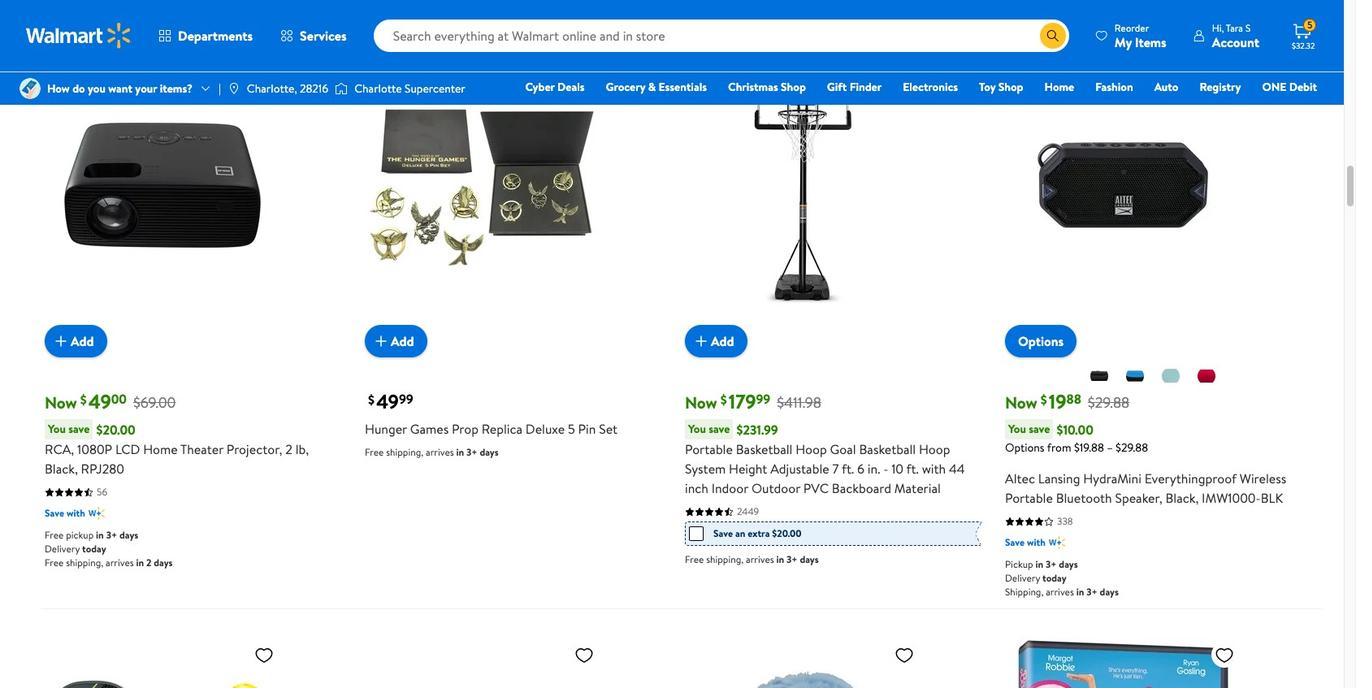 Task type: locate. For each thing, give the bounding box(es) containing it.
you save $10.00 options from $19.88 – $29.88
[[1005, 421, 1149, 456]]

0 horizontal spatial save
[[45, 506, 64, 520]]

2 you from the left
[[688, 421, 706, 437]]

now for 19
[[1005, 392, 1038, 414]]

3 you from the left
[[1009, 421, 1026, 437]]

walmart image
[[26, 23, 132, 49]]

1080p
[[77, 441, 112, 458]]

5 left pin
[[568, 420, 575, 438]]

save inside the save an extra $20.00 element
[[714, 527, 733, 541]]

portable inside you save $231.99 portable basketball hoop goal basketball hoop system height adjustable 7 ft. 6 in. - 10 ft. with 44 inch indoor outdoor pvc backboard material
[[685, 441, 733, 458]]

1 vertical spatial $29.88
[[1116, 440, 1149, 456]]

1 horizontal spatial walmart plus image
[[1049, 535, 1065, 551]]

save an extra $20.00 element
[[689, 526, 802, 542]]

2 $ from the left
[[368, 391, 375, 409]]

now up rca,
[[45, 392, 77, 414]]

1 vertical spatial walmart plus image
[[1049, 535, 1065, 551]]

2 inside "you save $20.00 rca, 1080p lcd home theater projector, 2 lb, black, rpj280"
[[285, 441, 292, 458]]

3 now from the left
[[1005, 392, 1038, 414]]

1 add button from the left
[[45, 325, 107, 358]]

with
[[922, 460, 946, 478], [67, 506, 85, 520], [1027, 536, 1046, 550]]

1 horizontal spatial add button
[[365, 325, 427, 358]]

add button up '$ 49 99'
[[365, 325, 427, 358]]

hoop
[[796, 441, 827, 458], [919, 441, 951, 458]]

shipping, down hunger
[[386, 445, 424, 459]]

0 horizontal spatial  image
[[20, 78, 41, 99]]

0 vertical spatial portable
[[685, 441, 733, 458]]

0 horizontal spatial with
[[67, 506, 85, 520]]

0 horizontal spatial today
[[82, 542, 106, 556]]

arrives
[[426, 445, 454, 459], [746, 553, 774, 567], [106, 556, 134, 570], [1046, 585, 1074, 599]]

options up "19"
[[1018, 333, 1064, 350]]

1 horizontal spatial save
[[709, 421, 730, 437]]

black, down everythingproof
[[1166, 489, 1199, 507]]

1 horizontal spatial save with
[[1005, 536, 1046, 550]]

 image right 28216
[[335, 80, 348, 97]]

arrives down extra at the right bottom of the page
[[746, 553, 774, 567]]

2 ft. from the left
[[907, 460, 919, 478]]

pickup
[[1005, 558, 1034, 571]]

$20.00 up lcd
[[96, 421, 135, 439]]

save down rca,
[[45, 506, 64, 520]]

1 save from the left
[[68, 421, 90, 437]]

$ 49 99
[[368, 388, 413, 415]]

1 vertical spatial delivery
[[1005, 571, 1041, 585]]

0 horizontal spatial 49
[[88, 388, 111, 415]]

home down search icon
[[1045, 79, 1075, 95]]

1 horizontal spatial now
[[685, 392, 718, 414]]

0 horizontal spatial shipping,
[[66, 556, 103, 570]]

today right pickup
[[1043, 571, 1067, 585]]

$ left "19"
[[1041, 391, 1048, 409]]

shop right toy
[[999, 79, 1024, 95]]

auto link
[[1147, 78, 1186, 96]]

1 horizontal spatial home
[[1045, 79, 1075, 95]]

3+ inside hunger games  prop replica  deluxe 5 pin set free shipping, arrives in 3+ days
[[467, 445, 478, 459]]

0 horizontal spatial $20.00
[[96, 421, 135, 439]]

2 inside free pickup in 3+ days delivery today free shipping, arrives in 2 days
[[146, 556, 152, 570]]

you inside "you save $20.00 rca, 1080p lcd home theater projector, 2 lb, black, rpj280"
[[48, 421, 66, 437]]

theater
[[180, 441, 224, 458]]

$29.88 down black image
[[1088, 392, 1130, 413]]

you for 49
[[48, 421, 66, 437]]

2 vertical spatial with
[[1027, 536, 1046, 550]]

shipping, down an at the bottom right of page
[[706, 553, 744, 567]]

0 horizontal spatial you
[[48, 421, 66, 437]]

s
[[1246, 21, 1251, 35]]

portable up system
[[685, 441, 733, 458]]

1 horizontal spatial add
[[391, 332, 414, 350]]

$29.88 inside now $ 19 88 $29.88
[[1088, 392, 1130, 413]]

walmart+
[[1269, 102, 1318, 118]]

green image
[[1161, 367, 1181, 386]]

0 vertical spatial delivery
[[45, 542, 80, 556]]

$411.98
[[777, 392, 822, 413]]

auto
[[1155, 79, 1179, 95]]

add up now $ 49 00 $69.00
[[71, 332, 94, 350]]

with inside you save $231.99 portable basketball hoop goal basketball hoop system height adjustable 7 ft. 6 in. - 10 ft. with 44 inch indoor outdoor pvc backboard material
[[922, 460, 946, 478]]

0 vertical spatial with
[[922, 460, 946, 478]]

today down 56
[[82, 542, 106, 556]]

do
[[72, 80, 85, 97]]

shipping, inside free pickup in 3+ days delivery today free shipping, arrives in 2 days
[[66, 556, 103, 570]]

you inside the you save $10.00 options from $19.88 – $29.88
[[1009, 421, 1026, 437]]

 image
[[227, 82, 240, 95]]

days
[[480, 445, 499, 459], [119, 528, 138, 542], [800, 553, 819, 567], [154, 556, 173, 570], [1059, 558, 1078, 571], [1100, 585, 1119, 599]]

add to favorites list, netnew pickleball paddles pickleball set of 2 paddles, 4 indoor outdoor pickleball balls, pickleball paddle set of 2 wood pickleball racket pickleball racquets gifts for men women all levels & ages image
[[254, 645, 274, 666]]

 image
[[20, 78, 41, 99], [335, 80, 348, 97]]

2 horizontal spatial you
[[1009, 421, 1026, 437]]

0 horizontal spatial 2
[[146, 556, 152, 570]]

0 horizontal spatial 5
[[568, 420, 575, 438]]

$ inside now $ 49 00 $69.00
[[80, 391, 87, 409]]

$ inside now $ 19 88 $29.88
[[1041, 391, 1048, 409]]

44
[[949, 460, 965, 478]]

black, down rca,
[[45, 460, 78, 478]]

shipping,
[[386, 445, 424, 459], [706, 553, 744, 567], [66, 556, 103, 570]]

now left 179
[[685, 392, 718, 414]]

2 shop from the left
[[999, 79, 1024, 95]]

grocery & essentials link
[[599, 78, 714, 96]]

you up system
[[688, 421, 706, 437]]

99 up $231.99
[[756, 391, 771, 408]]

hunger games  prop replica  deluxe 5 pin set free shipping, arrives in 3+ days
[[365, 420, 618, 459]]

0 horizontal spatial 99
[[399, 391, 413, 408]]

0 horizontal spatial save
[[68, 421, 90, 437]]

walmart plus image down 56
[[88, 506, 105, 522]]

toy shop
[[980, 79, 1024, 95]]

1 ft. from the left
[[842, 460, 854, 478]]

1 horizontal spatial add to cart image
[[692, 332, 711, 351]]

tara
[[1226, 21, 1244, 35]]

1 horizontal spatial 5
[[1308, 18, 1313, 32]]

0 horizontal spatial save with
[[45, 506, 85, 520]]

black, inside altec lansing hydramini everythingproof wireless portable bluetooth speaker, black, imw1000-blk
[[1166, 489, 1199, 507]]

save with
[[45, 506, 85, 520], [1005, 536, 1046, 550]]

$ up hunger
[[368, 391, 375, 409]]

you
[[48, 421, 66, 437], [688, 421, 706, 437], [1009, 421, 1026, 437]]

5
[[1308, 18, 1313, 32], [568, 420, 575, 438]]

1 horizontal spatial 99
[[756, 391, 771, 408]]

height
[[729, 460, 768, 478]]

2 add button from the left
[[365, 325, 427, 358]]

0 horizontal spatial walmart plus image
[[88, 506, 105, 522]]

2 horizontal spatial save
[[1029, 421, 1050, 437]]

1 vertical spatial portable
[[1005, 489, 1053, 507]]

1 horizontal spatial you
[[688, 421, 706, 437]]

free shipping, arrives in 3+ days
[[685, 553, 819, 567]]

$20.00 right extra at the right bottom of the page
[[772, 527, 802, 541]]

0 vertical spatial $20.00
[[96, 421, 135, 439]]

shop right christmas
[[781, 79, 806, 95]]

walmart plus image down 338
[[1049, 535, 1065, 551]]

add button for 49
[[365, 325, 427, 358]]

home right lcd
[[143, 441, 178, 458]]

5 inside 5 $32.32
[[1308, 18, 1313, 32]]

$ inside now $ 179 99 $411.98
[[721, 391, 727, 409]]

charlotte, 28216
[[247, 80, 329, 97]]

save inside "you save $20.00 rca, 1080p lcd home theater projector, 2 lb, black, rpj280"
[[68, 421, 90, 437]]

1 horizontal spatial black,
[[1166, 489, 1199, 507]]

1 vertical spatial 5
[[568, 420, 575, 438]]

1 now from the left
[[45, 392, 77, 414]]

1 horizontal spatial portable
[[1005, 489, 1053, 507]]

1 basketball from the left
[[736, 441, 793, 458]]

1 add to cart image from the left
[[371, 332, 391, 351]]

now for 179
[[685, 392, 718, 414]]

black,
[[45, 460, 78, 478], [1166, 489, 1199, 507]]

1 $ from the left
[[80, 391, 87, 409]]

grocery
[[606, 79, 646, 95]]

your
[[135, 80, 157, 97]]

$ left 00
[[80, 391, 87, 409]]

search icon image
[[1047, 29, 1060, 42]]

arrives inside pickup in 3+ days delivery today shipping, arrives in 3+ days
[[1046, 585, 1074, 599]]

0 horizontal spatial add
[[71, 332, 94, 350]]

hot wheels barbie monster truck rc, battery-powered remote-control toy truck in 1:24 scale image
[[365, 639, 601, 688]]

arrives down games
[[426, 445, 454, 459]]

2 save from the left
[[709, 421, 730, 437]]

add up '$ 49 99'
[[391, 332, 414, 350]]

save inside you save $231.99 portable basketball hoop goal basketball hoop system height adjustable 7 ft. 6 in. - 10 ft. with 44 inch indoor outdoor pvc backboard material
[[709, 421, 730, 437]]

add to cart image up now $ 179 99 $411.98
[[692, 332, 711, 351]]

hunger games  prop replica  deluxe 5 pin set image
[[365, 26, 601, 345]]

0 horizontal spatial add to cart image
[[371, 332, 391, 351]]

0 horizontal spatial add button
[[45, 325, 107, 358]]

add to cart image for $411.98
[[692, 332, 711, 351]]

1 vertical spatial today
[[1043, 571, 1067, 585]]

$29.88 right –
[[1116, 440, 1149, 456]]

now inside now $ 179 99 $411.98
[[685, 392, 718, 414]]

add to cart image up '$ 49 99'
[[371, 332, 391, 351]]

basketball up -
[[860, 441, 916, 458]]

1 horizontal spatial  image
[[335, 80, 348, 97]]

0 horizontal spatial ft.
[[842, 460, 854, 478]]

3 add from the left
[[711, 332, 734, 350]]

1 99 from the left
[[399, 391, 413, 408]]

gift finder link
[[820, 78, 889, 96]]

hydramini
[[1084, 470, 1142, 488]]

from
[[1047, 440, 1072, 456]]

1 you from the left
[[48, 421, 66, 437]]

1 vertical spatial save with
[[1005, 536, 1046, 550]]

0 vertical spatial $29.88
[[1088, 392, 1130, 413]]

179
[[729, 388, 756, 415]]

add for $69.00
[[71, 332, 94, 350]]

$32.32
[[1292, 40, 1315, 51]]

1 horizontal spatial 2
[[285, 441, 292, 458]]

hi,
[[1212, 21, 1224, 35]]

1 vertical spatial 2
[[146, 556, 152, 570]]

system
[[685, 460, 726, 478]]

2 now from the left
[[685, 392, 718, 414]]

ft.
[[842, 460, 854, 478], [907, 460, 919, 478]]

2 hoop from the left
[[919, 441, 951, 458]]

hoop up 44
[[919, 441, 951, 458]]

99
[[399, 391, 413, 408], [756, 391, 771, 408]]

6
[[858, 460, 865, 478]]

add button up 179
[[685, 325, 747, 358]]

set
[[599, 420, 618, 438]]

items?
[[160, 80, 193, 97]]

save up pickup
[[1005, 536, 1025, 550]]

altec lansing hydramini everythingproof wireless portable bluetooth speaker, black, imw1000-blk image
[[1005, 26, 1241, 345]]

$69.00
[[133, 392, 176, 413]]

lb,
[[296, 441, 309, 458]]

49 up hunger
[[376, 388, 399, 415]]

5 up $32.32
[[1308, 18, 1313, 32]]

1 horizontal spatial shipping,
[[386, 445, 424, 459]]

0 vertical spatial walmart plus image
[[88, 506, 105, 522]]

now left "19"
[[1005, 392, 1038, 414]]

toy shop link
[[972, 78, 1031, 96]]

3+ inside free pickup in 3+ days delivery today free shipping, arrives in 2 days
[[106, 528, 117, 542]]

everythingproof
[[1145, 470, 1237, 488]]

1 horizontal spatial save
[[714, 527, 733, 541]]

add for $411.98
[[711, 332, 734, 350]]

shipping, down pickup
[[66, 556, 103, 570]]

0 vertical spatial 2
[[285, 441, 292, 458]]

1 horizontal spatial $20.00
[[772, 527, 802, 541]]

0 horizontal spatial portable
[[685, 441, 733, 458]]

you save $20.00 rca, 1080p lcd home theater projector, 2 lb, black, rpj280
[[45, 421, 309, 478]]

portable inside altec lansing hydramini everythingproof wireless portable bluetooth speaker, black, imw1000-blk
[[1005, 489, 1053, 507]]

2 99 from the left
[[756, 391, 771, 408]]

1 vertical spatial home
[[143, 441, 178, 458]]

1 horizontal spatial shop
[[999, 79, 1024, 95]]

now inside now $ 49 00 $69.00
[[45, 392, 77, 414]]

charlotte
[[355, 80, 402, 97]]

save down 179
[[709, 421, 730, 437]]

 image left how
[[20, 78, 41, 99]]

4 $ from the left
[[1041, 391, 1048, 409]]

0 horizontal spatial hoop
[[796, 441, 827, 458]]

3 $ from the left
[[721, 391, 727, 409]]

save left an at the bottom right of page
[[714, 527, 733, 541]]

finder
[[850, 79, 882, 95]]

0 vertical spatial today
[[82, 542, 106, 556]]

2 horizontal spatial with
[[1027, 536, 1046, 550]]

pin
[[578, 420, 596, 438]]

1 add from the left
[[71, 332, 94, 350]]

1 vertical spatial with
[[67, 506, 85, 520]]

1 vertical spatial options
[[1005, 440, 1045, 456]]

1 shop from the left
[[781, 79, 806, 95]]

99 up hunger
[[399, 391, 413, 408]]

1 horizontal spatial 49
[[376, 388, 399, 415]]

portable
[[685, 441, 733, 458], [1005, 489, 1053, 507]]

arrives inside free pickup in 3+ days delivery today free shipping, arrives in 2 days
[[106, 556, 134, 570]]

1 horizontal spatial with
[[922, 460, 946, 478]]

black image
[[1090, 367, 1109, 386]]

1 horizontal spatial hoop
[[919, 441, 951, 458]]

portable down altec
[[1005, 489, 1053, 507]]

0 horizontal spatial basketball
[[736, 441, 793, 458]]

3 add button from the left
[[685, 325, 747, 358]]

$ left 179
[[721, 391, 727, 409]]

0 vertical spatial black,
[[45, 460, 78, 478]]

you
[[88, 80, 106, 97]]

0 vertical spatial home
[[1045, 79, 1075, 95]]

netnew pickleball paddles pickleball set of 2 paddles, 4 indoor outdoor pickleball balls, pickleball paddle set of 2 wood pickleball racket pickleball racquets gifts for men women all levels & ages image
[[45, 639, 280, 688]]

1 horizontal spatial basketball
[[860, 441, 916, 458]]

shop for christmas shop
[[781, 79, 806, 95]]

add to cart image for 49
[[371, 332, 391, 351]]

ft. right 7
[[842, 460, 854, 478]]

basketball down $231.99
[[736, 441, 793, 458]]

games
[[410, 420, 449, 438]]

save up from at the bottom of the page
[[1029, 421, 1050, 437]]

add to favorites list, squishmallows toddler & kids harvey the walrus slippers image
[[895, 645, 914, 666]]

you up altec
[[1009, 421, 1026, 437]]

bluetooth
[[1056, 489, 1113, 507]]

add up 179
[[711, 332, 734, 350]]

2 horizontal spatial now
[[1005, 392, 1038, 414]]

in inside hunger games  prop replica  deluxe 5 pin set free shipping, arrives in 3+ days
[[456, 445, 464, 459]]

add button
[[45, 325, 107, 358], [365, 325, 427, 358], [685, 325, 747, 358]]

338
[[1057, 515, 1073, 528]]

grocery & essentials
[[606, 79, 707, 95]]

0 horizontal spatial delivery
[[45, 542, 80, 556]]

0 horizontal spatial black,
[[45, 460, 78, 478]]

1 horizontal spatial delivery
[[1005, 571, 1041, 585]]

arrives down 56
[[106, 556, 134, 570]]

barbie (2023) (dvd) starring margot robbie & ryan gosling image
[[1005, 639, 1241, 688]]

1 49 from the left
[[88, 388, 111, 415]]

add button up now $ 49 00 $69.00
[[45, 325, 107, 358]]

$29.88
[[1088, 392, 1130, 413], [1116, 440, 1149, 456]]

shop
[[781, 79, 806, 95], [999, 79, 1024, 95]]

in
[[456, 445, 464, 459], [96, 528, 104, 542], [777, 553, 784, 567], [136, 556, 144, 570], [1036, 558, 1044, 571], [1077, 585, 1085, 599]]

options up altec
[[1005, 440, 1045, 456]]

2 horizontal spatial add
[[711, 332, 734, 350]]

0 vertical spatial options
[[1018, 333, 1064, 350]]

3 save from the left
[[1029, 421, 1050, 437]]

add button for $69.00
[[45, 325, 107, 358]]

2 add to cart image from the left
[[692, 332, 711, 351]]

gift
[[827, 79, 847, 95]]

now inside now $ 19 88 $29.88
[[1005, 392, 1038, 414]]

delivery inside pickup in 3+ days delivery today shipping, arrives in 3+ days
[[1005, 571, 1041, 585]]

0 horizontal spatial shop
[[781, 79, 806, 95]]

squishmallows toddler & kids harvey the walrus slippers image
[[685, 639, 921, 688]]

$ inside '$ 49 99'
[[368, 391, 375, 409]]

add to favorites list, rca, 1080p lcd home theater projector, 2 lb, black, rpj280 image
[[254, 33, 274, 53]]

0 horizontal spatial now
[[45, 392, 77, 414]]

0 horizontal spatial home
[[143, 441, 178, 458]]

add to favorites list, altec lansing hydramini everythingproof wireless portable bluetooth speaker, black, imw1000-blk image
[[1215, 33, 1235, 53]]

one
[[1263, 79, 1287, 95]]

one debit walmart+
[[1263, 79, 1318, 118]]

49 up 1080p
[[88, 388, 111, 415]]

1 vertical spatial black,
[[1166, 489, 1199, 507]]

2 horizontal spatial add button
[[685, 325, 747, 358]]

save up 1080p
[[68, 421, 90, 437]]

1 horizontal spatial ft.
[[907, 460, 919, 478]]

add to favorites list, hunger games  prop replica  deluxe 5 pin set image
[[575, 33, 594, 53]]

add to cart image
[[371, 332, 391, 351], [692, 332, 711, 351]]

options inside the you save $10.00 options from $19.88 – $29.88
[[1005, 440, 1045, 456]]

1 horizontal spatial today
[[1043, 571, 1067, 585]]

rollback
[[1012, 3, 1048, 16]]

arrives right shipping,
[[1046, 585, 1074, 599]]

0 vertical spatial 5
[[1308, 18, 1313, 32]]

you up rca,
[[48, 421, 66, 437]]

ft. right 10
[[907, 460, 919, 478]]

walmart plus image
[[88, 506, 105, 522], [1049, 535, 1065, 551]]

2 add from the left
[[391, 332, 414, 350]]

now for 49
[[45, 392, 77, 414]]

99 inside '$ 49 99'
[[399, 391, 413, 408]]

lcd
[[115, 441, 140, 458]]

hoop up adjustable
[[796, 441, 827, 458]]

save
[[45, 506, 64, 520], [714, 527, 733, 541], [1005, 536, 1025, 550]]

delivery
[[45, 542, 80, 556], [1005, 571, 1041, 585]]

you inside you save $231.99 portable basketball hoop goal basketball hoop system height adjustable 7 ft. 6 in. - 10 ft. with 44 inch indoor outdoor pvc backboard material
[[688, 421, 706, 437]]

fashion
[[1096, 79, 1134, 95]]

adjustable
[[771, 460, 830, 478]]



Task type: vqa. For each thing, say whether or not it's contained in the screenshot.
"change" button
no



Task type: describe. For each thing, give the bounding box(es) containing it.
now $ 179 99 $411.98
[[685, 388, 822, 415]]

19
[[1049, 388, 1067, 415]]

departments button
[[145, 16, 267, 55]]

1 hoop from the left
[[796, 441, 827, 458]]

shipping,
[[1005, 585, 1044, 599]]

shipping, inside hunger games  prop replica  deluxe 5 pin set free shipping, arrives in 3+ days
[[386, 445, 424, 459]]

how
[[47, 80, 70, 97]]

56
[[97, 485, 107, 499]]

$29.88 inside the you save $10.00 options from $19.88 – $29.88
[[1116, 440, 1149, 456]]

in.
[[868, 460, 881, 478]]

delivery inside free pickup in 3+ days delivery today free shipping, arrives in 2 days
[[45, 542, 80, 556]]

christmas shop
[[728, 79, 806, 95]]

hunger
[[365, 420, 407, 438]]

88
[[1067, 391, 1082, 408]]

pickup
[[66, 528, 94, 542]]

charlotte supercenter
[[355, 80, 466, 97]]

today inside pickup in 3+ days delivery today shipping, arrives in 3+ days
[[1043, 571, 1067, 585]]

cyber deals
[[525, 79, 585, 95]]

blk
[[1261, 489, 1284, 507]]

items
[[1135, 33, 1167, 51]]

blue image
[[1126, 367, 1145, 386]]

add to favorites list, portable basketball hoop goal basketball hoop system height adjustable 7 ft. 6 in. - 10 ft. with 44 inch indoor outdoor pvc backboard material image
[[895, 33, 914, 53]]

2 basketball from the left
[[860, 441, 916, 458]]

add to favorites list, hot wheels barbie monster truck rc, battery-powered remote-control toy truck in 1:24 scale image
[[575, 645, 594, 666]]

electronics link
[[896, 78, 966, 96]]

black, inside "you save $20.00 rca, 1080p lcd home theater projector, 2 lb, black, rpj280"
[[45, 460, 78, 478]]

Save an extra $20.00 checkbox
[[689, 527, 704, 541]]

|
[[219, 80, 221, 97]]

 image for how do you want your items?
[[20, 78, 41, 99]]

$ for 19
[[1041, 391, 1048, 409]]

$ for 49
[[80, 391, 87, 409]]

goal
[[830, 441, 856, 458]]

services
[[300, 27, 347, 45]]

Walmart Site-Wide search field
[[374, 20, 1070, 52]]

10
[[892, 460, 904, 478]]

an
[[736, 527, 746, 541]]

00
[[111, 391, 127, 408]]

Search search field
[[374, 20, 1070, 52]]

red image
[[1197, 367, 1217, 386]]

speaker,
[[1116, 489, 1163, 507]]

pvc
[[804, 480, 829, 498]]

lansing
[[1039, 470, 1081, 488]]

cyber
[[525, 79, 555, 95]]

days inside hunger games  prop replica  deluxe 5 pin set free shipping, arrives in 3+ days
[[480, 445, 499, 459]]

5 $32.32
[[1292, 18, 1315, 51]]

$ for 179
[[721, 391, 727, 409]]

charlotte,
[[247, 80, 297, 97]]

registry link
[[1193, 78, 1249, 96]]

 image for charlotte supercenter
[[335, 80, 348, 97]]

-
[[884, 460, 889, 478]]

you for 179
[[688, 421, 706, 437]]

pickup in 3+ days delivery today shipping, arrives in 3+ days
[[1005, 558, 1119, 599]]

prop
[[452, 420, 479, 438]]

gift finder
[[827, 79, 882, 95]]

material
[[895, 480, 941, 498]]

reorder
[[1115, 21, 1150, 35]]

rca,
[[45, 441, 74, 458]]

wireless
[[1240, 470, 1287, 488]]

electronics
[[903, 79, 958, 95]]

5 inside hunger games  prop replica  deluxe 5 pin set free shipping, arrives in 3+ days
[[568, 420, 575, 438]]

indoor
[[712, 480, 749, 498]]

99 inside now $ 179 99 $411.98
[[756, 391, 771, 408]]

28216
[[300, 80, 329, 97]]

add to favorites list, barbie (2023) (dvd) starring margot robbie & ryan gosling image
[[1215, 645, 1235, 666]]

free inside hunger games  prop replica  deluxe 5 pin set free shipping, arrives in 3+ days
[[365, 445, 384, 459]]

backboard
[[832, 480, 892, 498]]

free pickup in 3+ days delivery today free shipping, arrives in 2 days
[[45, 528, 173, 570]]

imw1000-
[[1202, 489, 1261, 507]]

$231.99
[[737, 421, 778, 439]]

altec lansing hydramini everythingproof wireless portable bluetooth speaker, black, imw1000-blk
[[1005, 470, 1287, 507]]

save for 179
[[709, 421, 730, 437]]

altec
[[1005, 470, 1035, 488]]

today inside free pickup in 3+ days delivery today free shipping, arrives in 2 days
[[82, 542, 106, 556]]

home link
[[1038, 78, 1082, 96]]

fashion link
[[1089, 78, 1141, 96]]

departments
[[178, 27, 253, 45]]

add button for $411.98
[[685, 325, 747, 358]]

shop for toy shop
[[999, 79, 1024, 95]]

rca, 1080p lcd home theater projector, 2 lb, black, rpj280 image
[[45, 26, 280, 345]]

save inside the you save $10.00 options from $19.88 – $29.88
[[1029, 421, 1050, 437]]

add for 49
[[391, 332, 414, 350]]

$19.88
[[1074, 440, 1104, 456]]

one debit link
[[1255, 78, 1325, 96]]

arrives inside hunger games  prop replica  deluxe 5 pin set free shipping, arrives in 3+ days
[[426, 445, 454, 459]]

add to cart image
[[51, 332, 71, 351]]

now $ 19 88 $29.88
[[1005, 388, 1130, 415]]

projector,
[[227, 441, 282, 458]]

2 horizontal spatial save
[[1005, 536, 1025, 550]]

$20.00 inside "you save $20.00 rca, 1080p lcd home theater projector, 2 lb, black, rpj280"
[[96, 421, 135, 439]]

debit
[[1290, 79, 1318, 95]]

you save $231.99 portable basketball hoop goal basketball hoop system height adjustable 7 ft. 6 in. - 10 ft. with 44 inch indoor outdoor pvc backboard material
[[685, 421, 965, 498]]

&
[[648, 79, 656, 95]]

save an extra $20.00
[[714, 527, 802, 541]]

options link
[[1005, 325, 1077, 358]]

1 vertical spatial $20.00
[[772, 527, 802, 541]]

home inside "you save $20.00 rca, 1080p lcd home theater projector, 2 lb, black, rpj280"
[[143, 441, 178, 458]]

portable basketball hoop goal basketball hoop system height adjustable 7 ft. 6 in. - 10 ft. with 44 inch indoor outdoor pvc backboard material image
[[685, 26, 921, 345]]

services button
[[267, 16, 361, 55]]

save for 49
[[68, 421, 90, 437]]

want
[[108, 80, 132, 97]]

reorder my items
[[1115, 21, 1167, 51]]

inch
[[685, 480, 709, 498]]

2 horizontal spatial shipping,
[[706, 553, 744, 567]]

supercenter
[[405, 80, 466, 97]]

hi, tara s account
[[1212, 21, 1260, 51]]

0 vertical spatial save with
[[45, 506, 85, 520]]

rpj280
[[81, 460, 124, 478]]

–
[[1107, 440, 1113, 456]]

outdoor
[[752, 480, 801, 498]]

extra
[[748, 527, 770, 541]]

account
[[1212, 33, 1260, 51]]

2 49 from the left
[[376, 388, 399, 415]]



